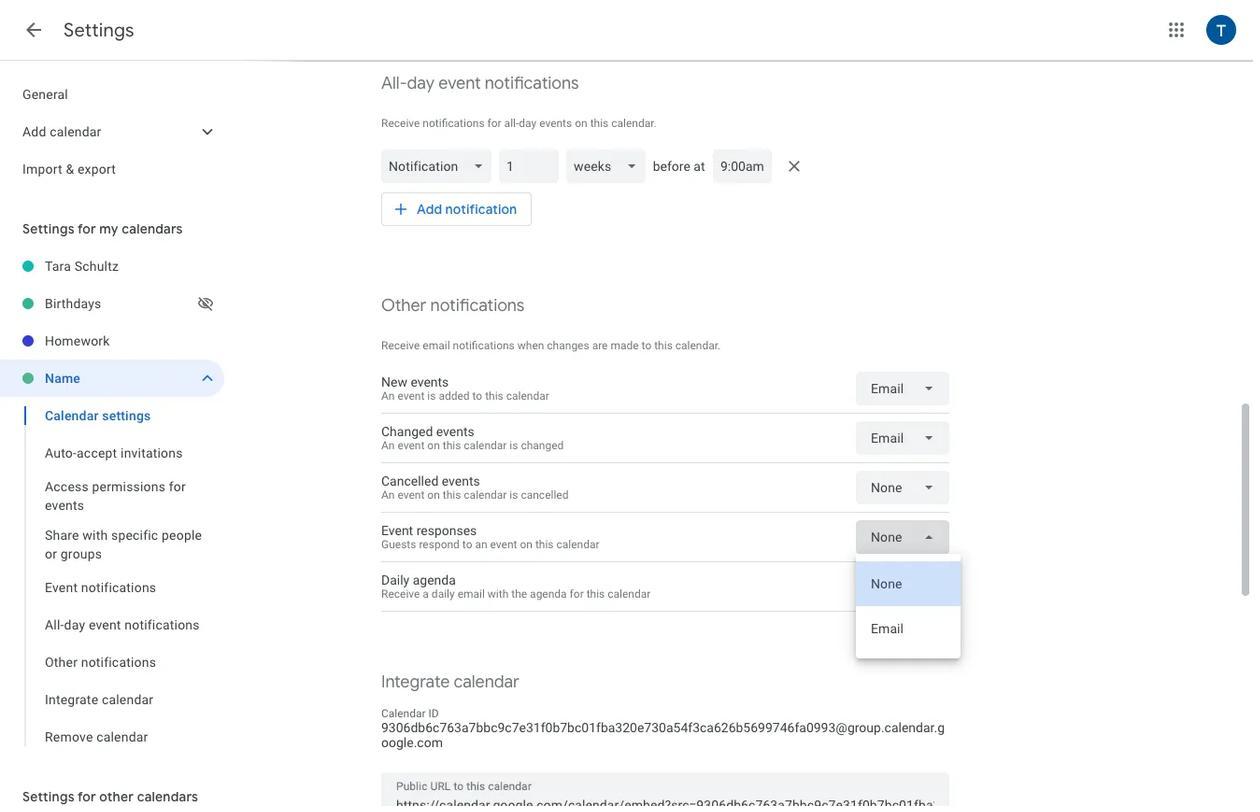 Task type: vqa. For each thing, say whether or not it's contained in the screenshot.
"events" corresponding to New events
yes



Task type: describe. For each thing, give the bounding box(es) containing it.
other notifications inside settings for my calendars tree
[[45, 655, 156, 670]]

accept
[[77, 446, 117, 461]]

my
[[99, 221, 118, 237]]

cancelled events an event on this calendar is cancelled
[[381, 474, 569, 502]]

on inside event responses guests respond to an event on this calendar
[[520, 538, 533, 552]]

export
[[78, 162, 116, 177]]

for left my
[[78, 221, 96, 237]]

add for add calendar
[[22, 124, 46, 139]]

on right all-
[[575, 117, 588, 130]]

to inside new events an event is added to this calendar
[[473, 390, 483, 403]]

calendars for settings for my calendars
[[122, 221, 183, 237]]

all-day event notifications inside group
[[45, 618, 200, 633]]

changes
[[547, 339, 590, 352]]

on inside cancelled events an event on this calendar is cancelled
[[427, 489, 440, 502]]

the
[[512, 588, 527, 601]]

import & export
[[22, 162, 116, 177]]

specific
[[111, 528, 158, 543]]

guests
[[381, 538, 416, 552]]

calendar id 9306db6c763a7bbc9c7e31f0b7bc01fba320e730a54f3ca626b5699746fa0993@group.calendar.g oogle.com
[[381, 708, 945, 751]]

events for changed events
[[436, 424, 475, 439]]

all- inside group
[[45, 618, 64, 633]]

receive email notifications when changes are made to this calendar.
[[381, 339, 721, 352]]

1 week before at 9am element
[[381, 146, 950, 187]]

calendar inside changed events an event on this calendar is changed
[[464, 439, 507, 452]]

access
[[45, 480, 89, 495]]

birthdays tree item
[[0, 285, 224, 323]]

events for new events
[[411, 375, 449, 390]]

a
[[423, 588, 429, 601]]

an for cancelled events
[[381, 489, 395, 502]]

2 option from the top
[[856, 607, 961, 652]]

an for changed events
[[381, 439, 395, 452]]

settings for settings
[[64, 19, 134, 42]]

1 horizontal spatial all-
[[381, 73, 407, 94]]

import
[[22, 162, 62, 177]]

settings for my calendars tree
[[0, 248, 224, 756]]

calendar inside daily agenda receive a daily email with the agenda for this calendar
[[608, 588, 651, 601]]

changed
[[521, 439, 564, 452]]

settings for settings for my calendars
[[22, 221, 75, 237]]

tara schultz
[[45, 259, 119, 274]]

or
[[45, 547, 57, 562]]

event responses guests respond to an event on this calendar
[[381, 523, 600, 552]]

added
[[439, 390, 470, 403]]

settings for my calendars
[[22, 221, 183, 237]]

homework link
[[45, 323, 224, 360]]

settings
[[102, 409, 151, 423]]

event inside changed events an event on this calendar is changed
[[398, 439, 425, 452]]

1 horizontal spatial integrate
[[381, 672, 450, 694]]

an for new events
[[381, 390, 395, 403]]

event for event notifications
[[45, 581, 78, 595]]

0 horizontal spatial agenda
[[413, 573, 456, 588]]

made
[[611, 339, 639, 352]]

event notifications
[[45, 581, 156, 595]]

general
[[22, 87, 68, 102]]

this inside new events an event is added to this calendar
[[485, 390, 504, 403]]

before at
[[653, 159, 705, 174]]

access permissions for events
[[45, 480, 186, 513]]

tara
[[45, 259, 71, 274]]

groups
[[61, 547, 102, 562]]

is for changed events
[[510, 439, 518, 452]]

respond
[[419, 538, 460, 552]]

0 horizontal spatial calendar.
[[612, 117, 657, 130]]

daily
[[381, 573, 410, 588]]

cancelled
[[381, 474, 439, 489]]

1 horizontal spatial integrate calendar
[[381, 672, 520, 694]]

receive inside daily agenda receive a daily email with the agenda for this calendar
[[381, 588, 420, 601]]

name
[[45, 371, 80, 386]]

before
[[653, 159, 691, 174]]

settings for settings for other calendars
[[22, 789, 75, 806]]

tara schultz tree item
[[0, 248, 224, 285]]

event inside cancelled events an event on this calendar is cancelled
[[398, 489, 425, 502]]

calendar inside new events an event is added to this calendar
[[506, 390, 549, 403]]

this inside changed events an event on this calendar is changed
[[443, 439, 461, 452]]

tree containing general
[[0, 76, 224, 188]]

events inside access permissions for events
[[45, 498, 84, 513]]

event up receive notifications for all-day events on this calendar.
[[439, 73, 481, 94]]

permissions
[[92, 480, 166, 495]]

this right made
[[655, 339, 673, 352]]

changed events an event on this calendar is changed
[[381, 424, 564, 452]]

this up 1 week before at 9am element
[[590, 117, 609, 130]]

1 option from the top
[[856, 562, 961, 607]]

notification
[[445, 201, 517, 218]]

event for event responses guests respond to an event on this calendar
[[381, 523, 413, 538]]

2 horizontal spatial day
[[519, 117, 537, 130]]

calendar inside event responses guests respond to an event on this calendar
[[557, 538, 600, 552]]

id
[[429, 708, 439, 721]]

receive notifications for all-day events on this calendar.
[[381, 117, 657, 130]]

changed
[[381, 424, 433, 439]]

day inside settings for my calendars tree
[[64, 618, 85, 633]]

new
[[381, 375, 407, 390]]

Time of day text field
[[720, 157, 764, 176]]

0 horizontal spatial email
[[423, 339, 450, 352]]

calendar for calendar settings
[[45, 409, 99, 423]]

are
[[592, 339, 608, 352]]



Task type: locate. For each thing, give the bounding box(es) containing it.
new events an event is added to this calendar
[[381, 375, 549, 403]]

email up new events an event is added to this calendar on the top left of page
[[423, 339, 450, 352]]

group
[[0, 397, 224, 756]]

events for cancelled events
[[442, 474, 480, 489]]

with inside daily agenda receive a daily email with the agenda for this calendar
[[488, 588, 509, 601]]

event up changed on the bottom of page
[[398, 390, 425, 403]]

an up the 'cancelled'
[[381, 439, 395, 452]]

people
[[162, 528, 202, 543]]

calendar.
[[612, 117, 657, 130], [676, 339, 721, 352]]

other notifications up new events an event is added to this calendar on the top left of page
[[381, 295, 525, 317]]

other notifications down the event notifications
[[45, 655, 156, 670]]

an
[[381, 390, 395, 403], [381, 439, 395, 452], [381, 489, 395, 502]]

daily
[[432, 588, 455, 601]]

0 vertical spatial to
[[642, 339, 652, 352]]

event inside settings for my calendars tree
[[45, 581, 78, 595]]

0 vertical spatial other
[[381, 295, 427, 317]]

email
[[423, 339, 450, 352], [458, 588, 485, 601]]

is left added
[[427, 390, 436, 403]]

an inside new events an event is added to this calendar
[[381, 390, 395, 403]]

notifications
[[485, 73, 579, 94], [423, 117, 485, 130], [431, 295, 525, 317], [453, 339, 515, 352], [81, 581, 156, 595], [125, 618, 200, 633], [81, 655, 156, 670]]

other
[[99, 789, 134, 806]]

for inside access permissions for events
[[169, 480, 186, 495]]

1 vertical spatial event
[[45, 581, 78, 595]]

settings
[[64, 19, 134, 42], [22, 221, 75, 237], [22, 789, 75, 806]]

0 vertical spatial calendar
[[45, 409, 99, 423]]

1 horizontal spatial calendar.
[[676, 339, 721, 352]]

0 vertical spatial settings
[[64, 19, 134, 42]]

1 vertical spatial to
[[473, 390, 483, 403]]

1 vertical spatial calendar
[[381, 708, 426, 721]]

on
[[575, 117, 588, 130], [427, 439, 440, 452], [427, 489, 440, 502], [520, 538, 533, 552]]

1 vertical spatial with
[[488, 588, 509, 601]]

1 vertical spatial all-
[[45, 618, 64, 633]]

1 vertical spatial calendars
[[137, 789, 198, 806]]

homework
[[45, 334, 110, 349]]

1 horizontal spatial day
[[407, 73, 435, 94]]

1 horizontal spatial agenda
[[530, 588, 567, 601]]

None text field
[[396, 793, 935, 807]]

calendar for calendar id 9306db6c763a7bbc9c7e31f0b7bc01fba320e730a54f3ca626b5699746fa0993@group.calendar.g oogle.com
[[381, 708, 426, 721]]

name tree item
[[0, 360, 224, 397]]

event down the event notifications
[[89, 618, 121, 633]]

event
[[381, 523, 413, 538], [45, 581, 78, 595]]

event left respond
[[381, 523, 413, 538]]

events inside cancelled events an event on this calendar is cancelled
[[442, 474, 480, 489]]

events
[[539, 117, 572, 130], [411, 375, 449, 390], [436, 424, 475, 439], [442, 474, 480, 489], [45, 498, 84, 513]]

all-day event notifications up all-
[[381, 73, 579, 94]]

to right made
[[642, 339, 652, 352]]

other up new
[[381, 295, 427, 317]]

invitations
[[121, 446, 183, 461]]

add inside button
[[417, 201, 442, 218]]

receive for all-
[[381, 117, 420, 130]]

1 horizontal spatial with
[[488, 588, 509, 601]]

is left changed
[[510, 439, 518, 452]]

0 horizontal spatial calendar
[[45, 409, 99, 423]]

receive for other
[[381, 339, 420, 352]]

calendar. right made
[[676, 339, 721, 352]]

to right added
[[473, 390, 483, 403]]

0 vertical spatial calendar.
[[612, 117, 657, 130]]

to
[[642, 339, 652, 352], [473, 390, 483, 403], [463, 538, 473, 552]]

1 vertical spatial add
[[417, 201, 442, 218]]

1 vertical spatial calendar.
[[676, 339, 721, 352]]

cancelled
[[521, 489, 569, 502]]

for left all-
[[488, 117, 502, 130]]

all-
[[504, 117, 519, 130]]

2 vertical spatial an
[[381, 489, 395, 502]]

1 horizontal spatial other notifications
[[381, 295, 525, 317]]

is left cancelled
[[510, 489, 518, 502]]

integrate calendar inside group
[[45, 693, 154, 708]]

to left an
[[463, 538, 473, 552]]

tree
[[0, 76, 224, 188]]

calendar
[[50, 124, 101, 139], [506, 390, 549, 403], [464, 439, 507, 452], [464, 489, 507, 502], [557, 538, 600, 552], [608, 588, 651, 601], [454, 672, 520, 694], [102, 693, 154, 708], [96, 730, 148, 745]]

0 vertical spatial with
[[83, 528, 108, 543]]

0 vertical spatial all-day event notifications
[[381, 73, 579, 94]]

an inside cancelled events an event on this calendar is cancelled
[[381, 489, 395, 502]]

event inside new events an event is added to this calendar
[[398, 390, 425, 403]]

add for add notification
[[417, 201, 442, 218]]

0 vertical spatial all-
[[381, 73, 407, 94]]

agenda
[[413, 573, 456, 588], [530, 588, 567, 601]]

this inside cancelled events an event on this calendar is cancelled
[[443, 489, 461, 502]]

receive
[[381, 117, 420, 130], [381, 339, 420, 352], [381, 588, 420, 601]]

add notification
[[417, 201, 517, 218]]

share with specific people or groups
[[45, 528, 202, 562]]

0 horizontal spatial integrate calendar
[[45, 693, 154, 708]]

other notifications
[[381, 295, 525, 317], [45, 655, 156, 670]]

for inside daily agenda receive a daily email with the agenda for this calendar
[[570, 588, 584, 601]]

3 receive from the top
[[381, 588, 420, 601]]

an
[[475, 538, 488, 552]]

this up responses
[[443, 489, 461, 502]]

0 horizontal spatial other
[[45, 655, 78, 670]]

event right an
[[490, 538, 517, 552]]

oogle.com
[[381, 736, 443, 751]]

event inside settings for my calendars tree
[[89, 618, 121, 633]]

when
[[518, 339, 544, 352]]

integrate up id
[[381, 672, 450, 694]]

1 vertical spatial is
[[510, 439, 518, 452]]

2 vertical spatial to
[[463, 538, 473, 552]]

daily agenda receive a daily email with the agenda for this calendar
[[381, 573, 651, 601]]

&
[[66, 162, 74, 177]]

0 vertical spatial an
[[381, 390, 395, 403]]

settings up tara
[[22, 221, 75, 237]]

other up remove
[[45, 655, 78, 670]]

9306db6c763a7bbc9c7e31f0b7bc01fba320e730a54f3ca626b5699746fa0993@group.calendar.g
[[381, 721, 945, 736]]

calendar down name
[[45, 409, 99, 423]]

to inside event responses guests respond to an event on this calendar
[[463, 538, 473, 552]]

0 vertical spatial calendars
[[122, 221, 183, 237]]

0 vertical spatial day
[[407, 73, 435, 94]]

for down invitations on the bottom left
[[169, 480, 186, 495]]

events inside changed events an event on this calendar is changed
[[436, 424, 475, 439]]

calendar inside group
[[45, 409, 99, 423]]

integrate
[[381, 672, 450, 694], [45, 693, 98, 708]]

2 vertical spatial is
[[510, 489, 518, 502]]

on inside changed events an event on this calendar is changed
[[427, 439, 440, 452]]

other
[[381, 295, 427, 317], [45, 655, 78, 670]]

1 receive from the top
[[381, 117, 420, 130]]

remove
[[45, 730, 93, 745]]

2 an from the top
[[381, 439, 395, 452]]

1 vertical spatial all-day event notifications
[[45, 618, 200, 633]]

3 an from the top
[[381, 489, 395, 502]]

calendar inside calendar id 9306db6c763a7bbc9c7e31f0b7bc01fba320e730a54f3ca626b5699746fa0993@group.calendar.g oogle.com
[[381, 708, 426, 721]]

calendar settings
[[45, 409, 151, 423]]

integrate calendar up the "remove calendar"
[[45, 693, 154, 708]]

1 vertical spatial other notifications
[[45, 655, 156, 670]]

responses
[[417, 523, 477, 538]]

calendar left id
[[381, 708, 426, 721]]

add
[[22, 124, 46, 139], [417, 201, 442, 218]]

2 vertical spatial day
[[64, 618, 85, 633]]

integrate inside settings for my calendars tree
[[45, 693, 98, 708]]

calendars right other
[[137, 789, 198, 806]]

agenda down respond
[[413, 573, 456, 588]]

event inside event responses guests respond to an event on this calendar
[[381, 523, 413, 538]]

1 horizontal spatial event
[[381, 523, 413, 538]]

0 horizontal spatial all-day event notifications
[[45, 618, 200, 633]]

calendar
[[45, 409, 99, 423], [381, 708, 426, 721]]

this right changed on the bottom of page
[[443, 439, 461, 452]]

add left the notification
[[417, 201, 442, 218]]

name link
[[45, 360, 191, 397]]

this inside daily agenda receive a daily email with the agenda for this calendar
[[587, 588, 605, 601]]

settings right go back image
[[64, 19, 134, 42]]

calendars right my
[[122, 221, 183, 237]]

0 horizontal spatial with
[[83, 528, 108, 543]]

is
[[427, 390, 436, 403], [510, 439, 518, 452], [510, 489, 518, 502]]

guests respond to an event on this calendar list box
[[856, 554, 961, 659]]

0 vertical spatial email
[[423, 339, 450, 352]]

this right the
[[587, 588, 605, 601]]

events inside new events an event is added to this calendar
[[411, 375, 449, 390]]

settings heading
[[64, 19, 134, 42]]

calendars
[[122, 221, 183, 237], [137, 789, 198, 806]]

this inside event responses guests respond to an event on this calendar
[[536, 538, 554, 552]]

0 horizontal spatial add
[[22, 124, 46, 139]]

0 horizontal spatial integrate
[[45, 693, 98, 708]]

this down cancelled
[[536, 538, 554, 552]]

is inside changed events an event on this calendar is changed
[[510, 439, 518, 452]]

add notification button
[[381, 187, 532, 232]]

calendar. up 1 week before at 9am element
[[612, 117, 657, 130]]

0 horizontal spatial event
[[45, 581, 78, 595]]

0 horizontal spatial other notifications
[[45, 655, 156, 670]]

event down 'or'
[[45, 581, 78, 595]]

on up daily agenda receive a daily email with the agenda for this calendar
[[520, 538, 533, 552]]

share
[[45, 528, 79, 543]]

an inside changed events an event on this calendar is changed
[[381, 439, 395, 452]]

0 vertical spatial add
[[22, 124, 46, 139]]

events down added
[[436, 424, 475, 439]]

add up import at the left top
[[22, 124, 46, 139]]

group containing calendar settings
[[0, 397, 224, 756]]

is for cancelled events
[[510, 489, 518, 502]]

0 horizontal spatial day
[[64, 618, 85, 633]]

remove calendar
[[45, 730, 148, 745]]

None field
[[381, 150, 500, 183], [567, 150, 653, 183], [856, 372, 950, 406], [856, 422, 950, 455], [856, 471, 950, 505], [856, 521, 950, 554], [381, 150, 500, 183], [567, 150, 653, 183], [856, 372, 950, 406], [856, 422, 950, 455], [856, 471, 950, 505], [856, 521, 950, 554]]

other inside settings for my calendars tree
[[45, 655, 78, 670]]

birthdays
[[45, 296, 101, 311]]

homework tree item
[[0, 323, 224, 360]]

go back image
[[22, 19, 45, 41]]

1 horizontal spatial email
[[458, 588, 485, 601]]

with inside the share with specific people or groups
[[83, 528, 108, 543]]

event inside event responses guests respond to an event on this calendar
[[490, 538, 517, 552]]

event up responses
[[398, 489, 425, 502]]

settings for other calendars
[[22, 789, 198, 806]]

0 vertical spatial other notifications
[[381, 295, 525, 317]]

an up guests
[[381, 489, 395, 502]]

with left the
[[488, 588, 509, 601]]

calendar inside cancelled events an event on this calendar is cancelled
[[464, 489, 507, 502]]

1 horizontal spatial add
[[417, 201, 442, 218]]

event up the 'cancelled'
[[398, 439, 425, 452]]

0 horizontal spatial all-
[[45, 618, 64, 633]]

1 vertical spatial day
[[519, 117, 537, 130]]

events down access
[[45, 498, 84, 513]]

integrate up remove
[[45, 693, 98, 708]]

at
[[694, 159, 705, 174]]

all-
[[381, 73, 407, 94], [45, 618, 64, 633]]

is inside cancelled events an event on this calendar is cancelled
[[510, 489, 518, 502]]

1 horizontal spatial calendar
[[381, 708, 426, 721]]

2 receive from the top
[[381, 339, 420, 352]]

with
[[83, 528, 108, 543], [488, 588, 509, 601]]

is inside new events an event is added to this calendar
[[427, 390, 436, 403]]

events right new
[[411, 375, 449, 390]]

calendars for settings for other calendars
[[137, 789, 198, 806]]

on up responses
[[427, 489, 440, 502]]

1 horizontal spatial other
[[381, 295, 427, 317]]

add calendar
[[22, 124, 101, 139]]

2 vertical spatial receive
[[381, 588, 420, 601]]

email inside daily agenda receive a daily email with the agenda for this calendar
[[458, 588, 485, 601]]

all-day event notifications down the event notifications
[[45, 618, 200, 633]]

auto-
[[45, 446, 77, 461]]

auto-accept invitations
[[45, 446, 183, 461]]

1 vertical spatial email
[[458, 588, 485, 601]]

1 vertical spatial other
[[45, 655, 78, 670]]

events down changed events an event on this calendar is changed
[[442, 474, 480, 489]]

1 vertical spatial an
[[381, 439, 395, 452]]

option
[[856, 562, 961, 607], [856, 607, 961, 652]]

schultz
[[75, 259, 119, 274]]

1 vertical spatial receive
[[381, 339, 420, 352]]

for
[[488, 117, 502, 130], [78, 221, 96, 237], [169, 480, 186, 495], [570, 588, 584, 601], [78, 789, 96, 806]]

for left other
[[78, 789, 96, 806]]

email right daily
[[458, 588, 485, 601]]

birthdays link
[[45, 285, 194, 323]]

all-day event notifications
[[381, 73, 579, 94], [45, 618, 200, 633]]

on up the 'cancelled'
[[427, 439, 440, 452]]

integrate calendar
[[381, 672, 520, 694], [45, 693, 154, 708]]

day
[[407, 73, 435, 94], [519, 117, 537, 130], [64, 618, 85, 633]]

0 vertical spatial event
[[381, 523, 413, 538]]

1 vertical spatial settings
[[22, 221, 75, 237]]

this
[[590, 117, 609, 130], [655, 339, 673, 352], [485, 390, 504, 403], [443, 439, 461, 452], [443, 489, 461, 502], [536, 538, 554, 552], [587, 588, 605, 601]]

2 vertical spatial settings
[[22, 789, 75, 806]]

this right added
[[485, 390, 504, 403]]

event
[[439, 73, 481, 94], [398, 390, 425, 403], [398, 439, 425, 452], [398, 489, 425, 502], [490, 538, 517, 552], [89, 618, 121, 633]]

with up groups
[[83, 528, 108, 543]]

0 vertical spatial is
[[427, 390, 436, 403]]

integrate calendar up id
[[381, 672, 520, 694]]

Weeks in advance for notification number field
[[507, 150, 552, 183]]

for right the
[[570, 588, 584, 601]]

1 an from the top
[[381, 390, 395, 403]]

an up changed on the bottom of page
[[381, 390, 395, 403]]

settings down remove
[[22, 789, 75, 806]]

agenda right the
[[530, 588, 567, 601]]

0 vertical spatial receive
[[381, 117, 420, 130]]

events right all-
[[539, 117, 572, 130]]

1 horizontal spatial all-day event notifications
[[381, 73, 579, 94]]



